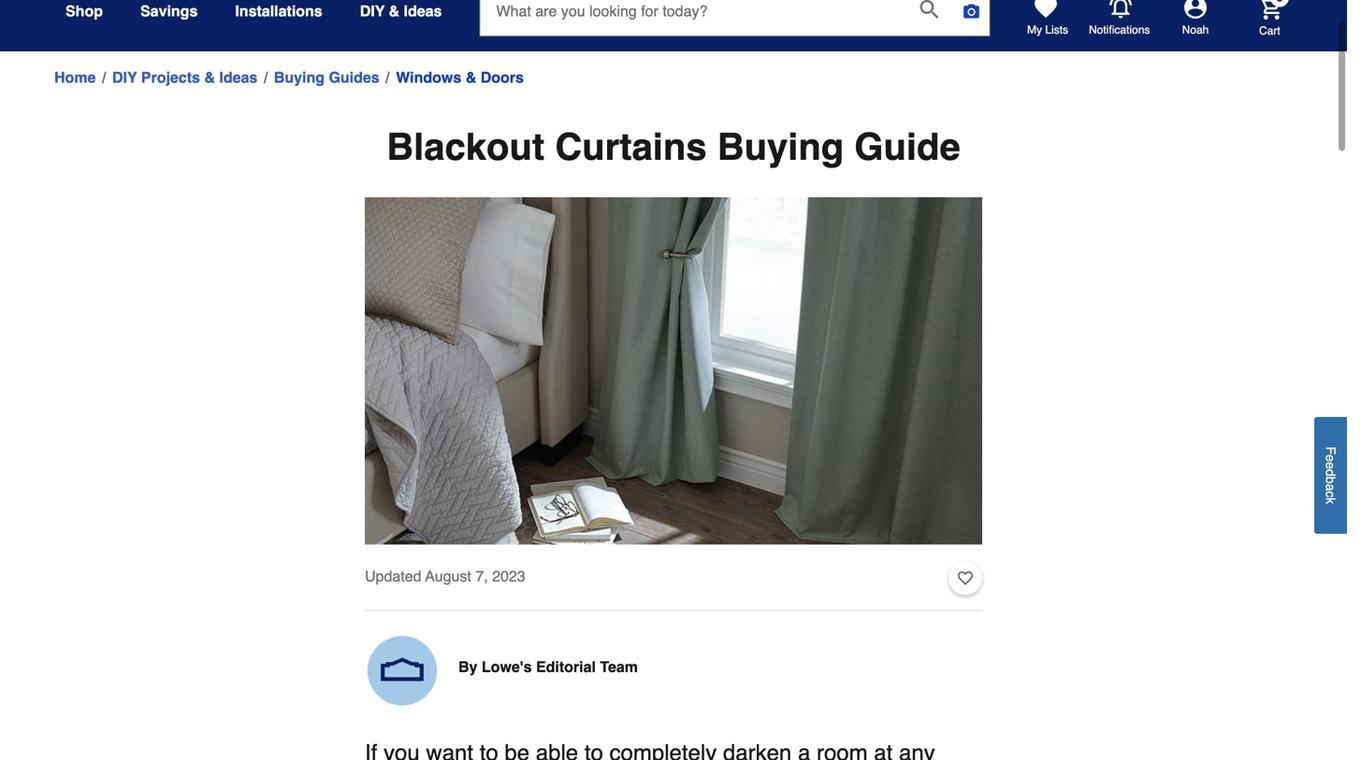 Task type: describe. For each thing, give the bounding box(es) containing it.
7,
[[476, 568, 488, 585]]

1 e from the top
[[1323, 455, 1338, 462]]

curtains
[[555, 125, 707, 168]]

lowe's home improvement lists image
[[1035, 0, 1057, 19]]

savings button
[[140, 0, 198, 28]]

my lists
[[1027, 23, 1068, 36]]

buying guides link
[[274, 66, 380, 89]]

windows & doors
[[396, 69, 524, 86]]

my lists link
[[1027, 0, 1068, 37]]

green blackout curtains next to a bed. image
[[365, 197, 982, 545]]

home link
[[54, 66, 96, 89]]

installations
[[235, 2, 323, 20]]

search image
[[920, 0, 939, 19]]

shop button
[[65, 0, 103, 28]]

diy for diy & ideas
[[360, 2, 385, 20]]

2023
[[492, 568, 526, 585]]

0 horizontal spatial buying
[[274, 69, 325, 86]]

doors
[[481, 69, 524, 86]]

windows
[[396, 69, 461, 86]]

home
[[54, 69, 96, 86]]

cart
[[1259, 24, 1281, 37]]

lowe's home improvement notification center image
[[1110, 0, 1132, 19]]

buying guides
[[274, 69, 380, 86]]

& for windows
[[466, 69, 476, 86]]

updated
[[365, 568, 421, 585]]

ideas inside button
[[404, 2, 442, 20]]

guides
[[329, 69, 380, 86]]

lowe's home improvement cart image
[[1259, 0, 1282, 19]]

savings
[[140, 2, 198, 20]]

lists
[[1045, 23, 1068, 36]]

cart button
[[1233, 0, 1289, 38]]

0 horizontal spatial &
[[204, 69, 215, 86]]

diy projects & ideas
[[112, 69, 258, 86]]

lowe's
[[482, 659, 532, 676]]

notifications
[[1089, 23, 1150, 37]]

by lowe's editorial team
[[458, 659, 638, 676]]

Search Query text field
[[480, 0, 905, 36]]

diy projects & ideas link
[[112, 66, 258, 89]]

shop
[[65, 2, 103, 20]]



Task type: locate. For each thing, give the bounding box(es) containing it.
e
[[1323, 455, 1338, 462], [1323, 462, 1338, 469]]

0 horizontal spatial ideas
[[219, 69, 258, 86]]

by
[[458, 659, 478, 676]]

ideas up windows
[[404, 2, 442, 20]]

ideas
[[404, 2, 442, 20], [219, 69, 258, 86]]

august
[[425, 568, 471, 585]]

c
[[1323, 491, 1338, 498]]

diy & ideas
[[360, 2, 442, 20]]

f e e d b a c k button
[[1315, 417, 1347, 534]]

buying
[[274, 69, 325, 86], [717, 125, 844, 168]]

updated august 7, 2023
[[365, 568, 526, 585]]

1 vertical spatial diy
[[112, 69, 137, 86]]

f e e d b a c k
[[1323, 447, 1338, 504]]

e up d
[[1323, 455, 1338, 462]]

& up windows
[[389, 2, 400, 20]]

2 e from the top
[[1323, 462, 1338, 469]]

& for diy
[[389, 2, 400, 20]]

diy inside diy projects & ideas link
[[112, 69, 137, 86]]

heart outline image
[[958, 569, 973, 589]]

&
[[389, 2, 400, 20], [204, 69, 215, 86], [466, 69, 476, 86]]

0 horizontal spatial diy
[[112, 69, 137, 86]]

ideas right the projects
[[219, 69, 258, 86]]

& right the projects
[[204, 69, 215, 86]]

diy for diy projects & ideas
[[112, 69, 137, 86]]

my
[[1027, 23, 1042, 36]]

b
[[1323, 477, 1338, 484]]

f
[[1323, 447, 1338, 455]]

0 vertical spatial ideas
[[404, 2, 442, 20]]

blackout
[[387, 125, 545, 168]]

noah
[[1182, 23, 1209, 36]]

diy inside diy & ideas button
[[360, 2, 385, 20]]

d
[[1323, 469, 1338, 477]]

1 vertical spatial ideas
[[219, 69, 258, 86]]

camera image
[[962, 2, 981, 21]]

blackout curtains buying guide
[[387, 125, 961, 168]]

installations button
[[235, 0, 323, 28]]

team
[[600, 659, 638, 676]]

& inside button
[[389, 2, 400, 20]]

diy
[[360, 2, 385, 20], [112, 69, 137, 86]]

diy up guides
[[360, 2, 385, 20]]

1 horizontal spatial diy
[[360, 2, 385, 20]]

0 vertical spatial diy
[[360, 2, 385, 20]]

diy left the projects
[[112, 69, 137, 86]]

noah button
[[1151, 0, 1241, 37]]

lowe's editorial team image
[[365, 634, 440, 709]]

0 vertical spatial buying
[[274, 69, 325, 86]]

None search field
[[479, 0, 990, 54]]

1 vertical spatial buying
[[717, 125, 844, 168]]

windows & doors link
[[396, 66, 524, 89]]

k
[[1323, 498, 1338, 504]]

1 horizontal spatial buying
[[717, 125, 844, 168]]

a
[[1323, 484, 1338, 491]]

& left doors
[[466, 69, 476, 86]]

1 horizontal spatial ideas
[[404, 2, 442, 20]]

1 horizontal spatial &
[[389, 2, 400, 20]]

2 horizontal spatial &
[[466, 69, 476, 86]]

guide
[[855, 125, 961, 168]]

e up b
[[1323, 462, 1338, 469]]

diy & ideas button
[[360, 0, 442, 28]]

editorial
[[536, 659, 596, 676]]

projects
[[141, 69, 200, 86]]



Task type: vqa. For each thing, say whether or not it's contained in the screenshot.
Delivery to 95131 for 2-in Plastic Putty Knife
no



